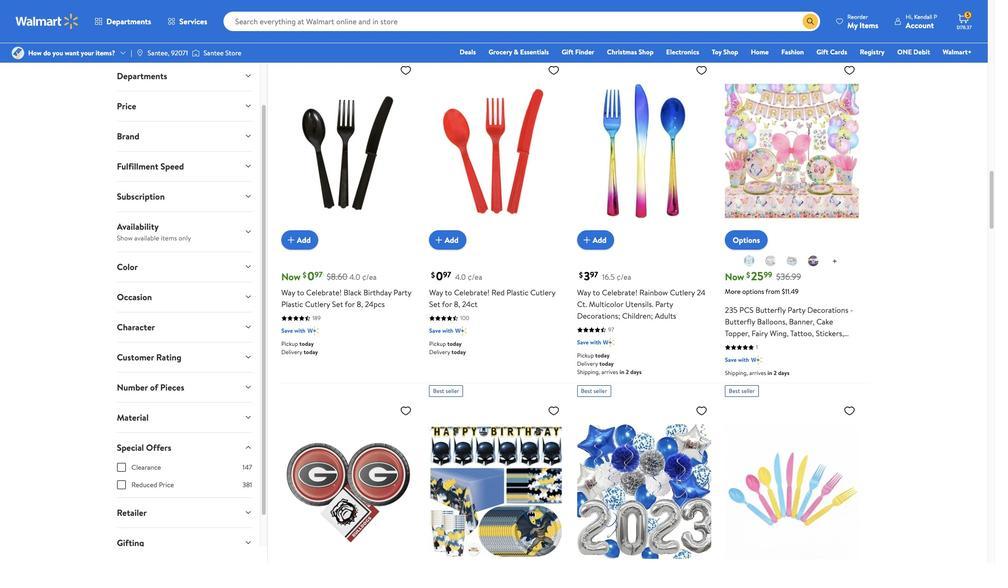 Task type: locate. For each thing, give the bounding box(es) containing it.
add for 0
[[445, 235, 459, 245]]

walmart plus image for 0
[[308, 326, 319, 336]]

0 vertical spatial plastic
[[507, 287, 529, 298]]

0 horizontal spatial gift
[[562, 47, 574, 57]]

1 horizontal spatial walmart plus image
[[603, 338, 615, 348]]

save with for $
[[281, 327, 306, 335]]

0 horizontal spatial now
[[281, 270, 301, 283]]

add to favorites list, batman party supplies | batman birthday decorations | includes batman plates, table cover, masks, napkins and batman banner | superhero birthday decorations and batman decor for boys serves 16 image
[[548, 405, 560, 417]]

0 horizontal spatial way
[[281, 287, 295, 298]]

walmart plus image
[[308, 326, 319, 336], [603, 338, 615, 348]]

0 horizontal spatial celebrate!
[[306, 287, 342, 298]]

1 vertical spatial price
[[159, 480, 174, 490]]

birthday down cups
[[767, 351, 795, 362]]

1 horizontal spatial add button
[[429, 230, 467, 250]]

shipping, arrives in 2 days up deals link
[[429, 12, 494, 20]]

walmart plus image down 189
[[308, 326, 319, 336]]

1 pickup today delivery today from the left
[[281, 340, 318, 356]]

material button
[[109, 403, 260, 432]]

for up serves
[[848, 340, 858, 350]]

celebrate! for 3
[[602, 287, 638, 298]]

1 horizontal spatial ¢/ea
[[468, 272, 483, 282]]

1 vertical spatial plastic
[[281, 299, 303, 310]]

2 to from the left
[[445, 287, 452, 298]]

debit
[[914, 47, 931, 57]]

for down black at bottom
[[345, 299, 355, 310]]

best seller for 2023 balloons party supplies 2023 graduation decorations silver and blue - blue silver paper pompoms blue confetti balloons and star balloons for graduation party class of 2023 party decorations image
[[581, 387, 607, 395]]

add button for 3
[[577, 230, 615, 250]]

8, inside now $ 0 97 $8.60 4.0 ¢/ea way to celebrate! black birthday party plastic cutlery set for 8, 24pcs
[[357, 299, 363, 310]]

1 0 from the left
[[308, 268, 315, 284]]

party inside 235 pcs butterfly party decorations - butterfly balloons, banner, cake topper, fairy wing, tattoo, stickers, plates, napkins, cups and tablecloth for girl women birthday supplies, serves 20 guest
[[788, 305, 806, 315]]

seller for packed party 'party time' plastic cutlery, 18ct. image
[[742, 387, 755, 395]]

departments button
[[87, 10, 159, 33], [109, 61, 260, 91]]

utensils.
[[626, 299, 654, 310]]

3 add button from the left
[[577, 230, 615, 250]]

1 horizontal spatial shop
[[724, 47, 739, 57]]

set left 24ct on the left bottom of page
[[429, 299, 441, 310]]

 image for how do you want your items?
[[12, 47, 24, 59]]

2 now from the left
[[725, 270, 745, 283]]

1 add button from the left
[[281, 230, 319, 250]]

gift left the in
[[562, 47, 574, 57]]

gift finder link
[[557, 47, 599, 57]]

1 now from the left
[[281, 270, 301, 283]]

1 horizontal spatial 0
[[436, 268, 443, 284]]

shipping, arrives in 2 days down women
[[725, 369, 790, 377]]

2 0 from the left
[[436, 268, 443, 284]]

1 horizontal spatial to
[[445, 287, 452, 298]]

1 horizontal spatial add
[[445, 235, 459, 245]]

party inside $ 3 97 16.5 ¢/ea way to celebrate! rainbow cutlery 24 ct. multicolor utensils. party decorations; children; adults
[[656, 299, 673, 310]]

2023 balloons party supplies 2023 graduation decorations silver and blue - blue silver paper pompoms blue confetti balloons and star balloons for graduation party class of 2023 party decorations image
[[577, 401, 712, 563]]

pickup today delivery today down 189
[[281, 340, 318, 356]]

reorder
[[848, 12, 868, 21]]

walmart plus image down 100
[[456, 326, 467, 336]]

banner,
[[789, 316, 815, 327]]

1 vertical spatial walmart plus image
[[603, 338, 615, 348]]

toy shop link
[[708, 47, 743, 57]]

3 ¢/ea from the left
[[617, 272, 632, 282]]

&
[[514, 47, 519, 57]]

set down $8.60
[[332, 299, 343, 310]]

walmart image
[[16, 14, 79, 29]]

people's
[[595, 47, 616, 55]]

shop inside christmas shop link
[[639, 47, 654, 57]]

best
[[433, 46, 444, 55], [433, 387, 444, 395], [581, 387, 592, 395], [729, 387, 740, 395]]

0 vertical spatial birthday
[[364, 287, 392, 298]]

save with
[[281, 327, 306, 335], [429, 327, 454, 335], [577, 338, 602, 347], [725, 356, 749, 364]]

0 horizontal spatial cutlery
[[305, 299, 330, 310]]

0 horizontal spatial add
[[297, 235, 311, 245]]

add to favorites list, way to celebrate! black birthday party plastic cutlery set for 8, 24pcs image
[[400, 64, 412, 77]]

essentials
[[520, 47, 549, 57]]

add to cart image
[[433, 234, 445, 246], [581, 234, 593, 246]]

fulfillment speed
[[117, 160, 184, 172]]

services
[[179, 16, 207, 27]]

2 horizontal spatial celebrate!
[[602, 287, 638, 298]]

0 vertical spatial price
[[117, 100, 136, 112]]

0 vertical spatial departments button
[[87, 10, 159, 33]]

shop right carts
[[639, 47, 654, 57]]

1 horizontal spatial pickup today delivery today
[[429, 340, 466, 356]]

4.0 inside now $ 0 97 $8.60 4.0 ¢/ea way to celebrate! black birthday party plastic cutlery set for 8, 24pcs
[[350, 272, 360, 282]]

1 horizontal spatial way
[[429, 287, 443, 298]]

celebrate!
[[306, 287, 342, 298], [454, 287, 490, 298], [602, 287, 638, 298]]

¢/ea up 24pcs
[[362, 272, 377, 282]]

1 horizontal spatial birthday
[[767, 351, 795, 362]]

registry
[[860, 47, 885, 57]]

2 add to cart image from the left
[[581, 234, 593, 246]]

now inside now $ 25 99 $36.99 more options from $11.49
[[725, 270, 745, 283]]

best seller for batman party supplies | batman birthday decorations | includes batman plates, table cover, masks, napkins and batman banner | superhero birthday decorations and batman decor for boys serves 16 image
[[433, 387, 459, 395]]

1 horizontal spatial walmart plus image
[[751, 355, 763, 365]]

to inside $ 3 97 16.5 ¢/ea way to celebrate! rainbow cutlery 24 ct. multicolor utensils. party decorations; children; adults
[[593, 287, 600, 298]]

best for batman party supplies | batman birthday decorations | includes batman plates, table cover, masks, napkins and batman banner | superhero birthday decorations and batman decor for boys serves 16 image
[[433, 387, 444, 395]]

price
[[117, 100, 136, 112], [159, 480, 174, 490]]

rainbow
[[640, 287, 668, 298]]

1 horizontal spatial for
[[442, 299, 452, 310]]

save with for 3
[[577, 338, 602, 347]]

departments up |
[[106, 16, 151, 27]]

0 horizontal spatial for
[[345, 299, 355, 310]]

available
[[134, 233, 159, 243]]

2 horizontal spatial add button
[[577, 230, 615, 250]]

0 vertical spatial departments
[[106, 16, 151, 27]]

3 celebrate! from the left
[[602, 287, 638, 298]]

0 horizontal spatial pickup today delivery today
[[281, 340, 318, 356]]

price button
[[109, 91, 260, 121]]

$8.60
[[327, 271, 348, 283]]

walmart plus image down 1
[[751, 355, 763, 365]]

stickers,
[[816, 328, 844, 339]]

1 set from the left
[[332, 299, 343, 310]]

8, down black at bottom
[[357, 299, 363, 310]]

1 horizontal spatial cutlery
[[531, 287, 556, 298]]

gift for gift finder
[[562, 47, 574, 57]]

3 to from the left
[[593, 287, 600, 298]]

butterfly up topper, on the bottom right
[[725, 316, 756, 327]]

+
[[833, 255, 838, 267]]

2 horizontal spatial party
[[788, 305, 806, 315]]

0 horizontal spatial birthday
[[364, 287, 392, 298]]

price right reduced
[[159, 480, 174, 490]]

shop
[[639, 47, 654, 57], [724, 47, 739, 57]]

dark purple-l image
[[808, 255, 819, 267]]

way for 3
[[577, 287, 591, 298]]

2 horizontal spatial for
[[848, 340, 858, 350]]

0 horizontal spatial ¢/ea
[[362, 272, 377, 282]]

celebrate! down $8.60
[[306, 287, 342, 298]]

$ inside $ 3 97 16.5 ¢/ea way to celebrate! rainbow cutlery 24 ct. multicolor utensils. party decorations; children; adults
[[579, 270, 583, 281]]

cutlery right red
[[531, 287, 556, 298]]

1 horizontal spatial party
[[656, 299, 673, 310]]

0 vertical spatial walmart plus image
[[308, 326, 319, 336]]

celebrate! inside the $ 0 97 4.0 ¢/ea way to celebrate! red plastic cutlery set for 8, 24ct
[[454, 287, 490, 298]]

100
[[460, 314, 469, 322]]

how do you want your items?
[[28, 48, 115, 58]]

christmas shop
[[607, 47, 654, 57]]

¢/ea for 3
[[617, 272, 632, 282]]

3 way from the left
[[577, 287, 591, 298]]

add to favorites list, university of georgia party supplies pack with lunch plates and napkins for 16 guests image
[[400, 405, 412, 417]]

0 horizontal spatial plastic
[[281, 299, 303, 310]]

shop inside toy shop link
[[724, 47, 739, 57]]

brand
[[117, 130, 139, 142]]

customer rating button
[[109, 343, 260, 372]]

add to favorites list, way to celebrate! rainbow cutlery 24 ct. multicolor utensils. party decorations; children; adults image
[[696, 64, 708, 77]]

gift left cards
[[817, 47, 829, 57]]

1 horizontal spatial now
[[725, 270, 745, 283]]

¢/ea up 24ct on the left bottom of page
[[468, 272, 483, 282]]

1 $ from the left
[[303, 270, 307, 281]]

0 horizontal spatial walmart plus image
[[456, 326, 467, 336]]

celebrate! up "multicolor"
[[602, 287, 638, 298]]

fulfillment
[[117, 160, 158, 172]]

0 horizontal spatial 0
[[308, 268, 315, 284]]

¢/ea right 16.5 at right
[[617, 272, 632, 282]]

2 set from the left
[[429, 299, 441, 310]]

 image left how
[[12, 47, 24, 59]]

0 horizontal spatial add button
[[281, 230, 319, 250]]

1 vertical spatial birthday
[[767, 351, 795, 362]]

4 $ from the left
[[747, 270, 750, 281]]

items
[[860, 20, 879, 30]]

days inside the pickup today delivery today shipping, arrives in 2 days
[[631, 368, 642, 376]]

serves
[[828, 351, 851, 362]]

97 inside the $ 0 97 4.0 ¢/ea way to celebrate! red plastic cutlery set for 8, 24ct
[[443, 270, 451, 280]]

best seller
[[433, 46, 459, 55], [433, 387, 459, 395], [581, 387, 607, 395], [729, 387, 755, 395]]

1 horizontal spatial 8,
[[454, 299, 460, 310]]

0 horizontal spatial walmart plus image
[[308, 326, 319, 336]]

gifting tab
[[109, 528, 260, 558]]

1 horizontal spatial 4.0
[[455, 272, 466, 282]]

now $ 25 99 $36.99 more options from $11.49
[[725, 268, 802, 297]]

pickup today delivery today
[[281, 340, 318, 356], [429, 340, 466, 356]]

supplies,
[[797, 351, 827, 362]]

0 horizontal spatial  image
[[12, 47, 24, 59]]

99
[[764, 270, 773, 280]]

shipping, inside the pickup today delivery today shipping, arrives in 2 days
[[577, 368, 600, 376]]

cutlery left the 24
[[670, 287, 695, 298]]

availability tab
[[109, 212, 260, 252]]

2 way from the left
[[429, 287, 443, 298]]

add to favorites list, 235 pcs butterfly party decorations - butterfly balloons, banner, cake topper, fairy wing, tattoo, stickers, plates, napkins, cups and tablecloth for girl women birthday supplies, serves 20 guest image
[[844, 64, 856, 77]]

2 add from the left
[[445, 235, 459, 245]]

way to celebrate! black birthday party plastic cutlery set for 8, 24pcs image
[[281, 61, 416, 242]]

0 horizontal spatial shop
[[639, 47, 654, 57]]

381
[[243, 480, 252, 490]]

plastic inside the $ 0 97 4.0 ¢/ea way to celebrate! red plastic cutlery set for 8, 24ct
[[507, 287, 529, 298]]

plastic inside now $ 0 97 $8.60 4.0 ¢/ea way to celebrate! black birthday party plastic cutlery set for 8, 24pcs
[[281, 299, 303, 310]]

1 horizontal spatial plastic
[[507, 287, 529, 298]]

2 gift from the left
[[817, 47, 829, 57]]

1 gift from the left
[[562, 47, 574, 57]]

4.0 up black at bottom
[[350, 272, 360, 282]]

way inside the $ 0 97 4.0 ¢/ea way to celebrate! red plastic cutlery set for 8, 24ct
[[429, 287, 443, 298]]

add for 3
[[593, 235, 607, 245]]

number of pieces tab
[[109, 373, 260, 402]]

2 pickup today delivery today from the left
[[429, 340, 466, 356]]

departments button up |
[[87, 10, 159, 33]]

celebrate! up 24ct on the left bottom of page
[[454, 287, 490, 298]]

days
[[335, 12, 346, 20], [483, 12, 494, 20], [778, 28, 790, 37], [631, 368, 642, 376], [778, 369, 790, 377]]

to
[[297, 287, 304, 298], [445, 287, 452, 298], [593, 287, 600, 298]]

pickup today delivery today down 100
[[429, 340, 466, 356]]

1 horizontal spatial price
[[159, 480, 174, 490]]

way to celebrate! red plastic cutlery set for 8, 24ct image
[[429, 61, 564, 242]]

show
[[117, 233, 133, 243]]

1 vertical spatial butterfly
[[725, 316, 756, 327]]

set
[[332, 299, 343, 310], [429, 299, 441, 310]]

to inside the $ 0 97 4.0 ¢/ea way to celebrate! red plastic cutlery set for 8, 24ct
[[445, 287, 452, 298]]

gift for gift cards
[[817, 47, 829, 57]]

now up the more at the bottom right of page
[[725, 270, 745, 283]]

reorder my items
[[848, 12, 879, 30]]

2 horizontal spatial way
[[577, 287, 591, 298]]

subscription tab
[[109, 182, 260, 211]]

pickup today delivery today for $
[[281, 340, 318, 356]]

special offers group
[[117, 463, 252, 498]]

24pcs
[[365, 299, 385, 310]]

2 add button from the left
[[429, 230, 467, 250]]

1 horizontal spatial celebrate!
[[454, 287, 490, 298]]

$ inside now $ 0 97 $8.60 4.0 ¢/ea way to celebrate! black birthday party plastic cutlery set for 8, 24pcs
[[303, 270, 307, 281]]

1 4.0 from the left
[[350, 272, 360, 282]]

options link
[[725, 230, 768, 250]]

how
[[28, 48, 42, 58]]

add button for 0
[[429, 230, 467, 250]]

0 horizontal spatial price
[[117, 100, 136, 112]]

3 add from the left
[[593, 235, 607, 245]]

4.0 up 24ct on the left bottom of page
[[455, 272, 466, 282]]

way for 0
[[429, 287, 443, 298]]

2 shop from the left
[[724, 47, 739, 57]]

2 horizontal spatial cutlery
[[670, 287, 695, 298]]

now down add to cart image
[[281, 270, 301, 283]]

color tab
[[109, 252, 260, 282]]

2 horizontal spatial to
[[593, 287, 600, 298]]

for left 24ct on the left bottom of page
[[442, 299, 452, 310]]

want
[[65, 48, 79, 58]]

1 to from the left
[[297, 287, 304, 298]]

women
[[739, 351, 765, 362]]

customer rating tab
[[109, 343, 260, 372]]

2 ¢/ea from the left
[[468, 272, 483, 282]]

1 add from the left
[[297, 235, 311, 245]]

¢/ea inside $ 3 97 16.5 ¢/ea way to celebrate! rainbow cutlery 24 ct. multicolor utensils. party decorations; children; adults
[[617, 272, 632, 282]]

0 horizontal spatial add to cart image
[[433, 234, 445, 246]]

¢/ea inside the $ 0 97 4.0 ¢/ea way to celebrate! red plastic cutlery set for 8, 24ct
[[468, 272, 483, 282]]

gift cards link
[[813, 47, 852, 57]]

way inside $ 3 97 16.5 ¢/ea way to celebrate! rainbow cutlery 24 ct. multicolor utensils. party decorations; children; adults
[[577, 287, 591, 298]]

1 horizontal spatial  image
[[136, 49, 144, 57]]

search icon image
[[807, 17, 815, 25]]

best for packed party 'party time' plastic cutlery, 18ct. image
[[729, 387, 740, 395]]

0 horizontal spatial delivery
[[281, 348, 302, 356]]

shop right the toy
[[724, 47, 739, 57]]

1 horizontal spatial gift
[[817, 47, 829, 57]]

for inside 235 pcs butterfly party decorations - butterfly balloons, banner, cake topper, fairy wing, tattoo, stickers, plates, napkins, cups and tablecloth for girl women birthday supplies, serves 20 guest
[[848, 340, 858, 350]]

price up brand
[[117, 100, 136, 112]]

now inside now $ 0 97 $8.60 4.0 ¢/ea way to celebrate! black birthday party plastic cutlery set for 8, 24pcs
[[281, 270, 301, 283]]

party inside now $ 0 97 $8.60 4.0 ¢/ea way to celebrate! black birthday party plastic cutlery set for 8, 24pcs
[[394, 287, 411, 298]]

1 8, from the left
[[357, 299, 363, 310]]

toy shop
[[712, 47, 739, 57]]

2 horizontal spatial ¢/ea
[[617, 272, 632, 282]]

butterfly up balloons,
[[756, 305, 786, 315]]

special
[[117, 442, 144, 454]]

best seller for packed party 'party time' plastic cutlery, 18ct. image
[[729, 387, 755, 395]]

0 horizontal spatial 8,
[[357, 299, 363, 310]]

you
[[53, 48, 63, 58]]

in
[[324, 12, 329, 20], [472, 12, 477, 20], [768, 28, 773, 37], [620, 368, 625, 376], [768, 369, 773, 377]]

set inside now $ 0 97 $8.60 4.0 ¢/ea way to celebrate! black birthday party plastic cutlery set for 8, 24pcs
[[332, 299, 343, 310]]

party
[[394, 287, 411, 298], [656, 299, 673, 310], [788, 305, 806, 315]]

price inside dropdown button
[[117, 100, 136, 112]]

walmart plus image
[[456, 326, 467, 336], [751, 355, 763, 365]]

walmart plus image for 97
[[603, 338, 615, 348]]

of
[[150, 381, 158, 394]]

0 horizontal spatial party
[[394, 287, 411, 298]]

more
[[725, 287, 741, 297]]

1 horizontal spatial delivery
[[429, 348, 450, 356]]

balloons,
[[757, 316, 788, 327]]

departments button down 92071
[[109, 61, 260, 91]]

4.0 inside the $ 0 97 4.0 ¢/ea way to celebrate! red plastic cutlery set for 8, 24ct
[[455, 272, 466, 282]]

birthday up 24pcs
[[364, 287, 392, 298]]

0 inside the $ 0 97 4.0 ¢/ea way to celebrate! red plastic cutlery set for 8, 24ct
[[436, 268, 443, 284]]

shipping, arrives in 2 days up home link
[[725, 28, 790, 37]]

set inside the $ 0 97 4.0 ¢/ea way to celebrate! red plastic cutlery set for 8, 24ct
[[429, 299, 441, 310]]

16.5
[[602, 272, 615, 282]]

occasion
[[117, 291, 152, 303]]

0 horizontal spatial to
[[297, 287, 304, 298]]

0 horizontal spatial set
[[332, 299, 343, 310]]

 image for santee, 92071
[[136, 49, 144, 57]]

home
[[751, 47, 769, 57]]

2 horizontal spatial add
[[593, 235, 607, 245]]

toy
[[712, 47, 722, 57]]

departments
[[106, 16, 151, 27], [117, 70, 167, 82]]

8, left 24ct on the left bottom of page
[[454, 299, 460, 310]]

gifting button
[[109, 528, 260, 558]]

1 horizontal spatial add to cart image
[[581, 234, 593, 246]]

deals
[[460, 47, 476, 57]]

 image
[[192, 48, 200, 58]]

1 add to cart image from the left
[[433, 234, 445, 246]]

pick
[[306, 46, 316, 55]]

now for 0
[[281, 270, 301, 283]]

235 pcs butterfly party decorations - butterfly balloons, banner, cake topper, fairy wing, tattoo, stickers, plates, napkins, cups and tablecloth for girl women birthday supplies, serves 20 guest
[[725, 305, 858, 374]]

departments down |
[[117, 70, 167, 82]]

character tab
[[109, 312, 260, 342]]

electronics
[[666, 47, 699, 57]]

pickup inside the pickup today delivery today shipping, arrives in 2 days
[[577, 351, 594, 360]]

3 $ from the left
[[579, 270, 583, 281]]

add button
[[281, 230, 319, 250], [429, 230, 467, 250], [577, 230, 615, 250]]

None checkbox
[[117, 463, 126, 472], [117, 481, 126, 489], [117, 463, 126, 472], [117, 481, 126, 489]]

1 vertical spatial departments
[[117, 70, 167, 82]]

seller
[[446, 46, 459, 55], [446, 387, 459, 395], [594, 387, 607, 395], [742, 387, 755, 395]]

0 vertical spatial walmart plus image
[[456, 326, 467, 336]]

1 celebrate! from the left
[[306, 287, 342, 298]]

4.0
[[350, 272, 360, 282], [455, 272, 466, 282]]

2 8, from the left
[[454, 299, 460, 310]]

1 way from the left
[[281, 287, 295, 298]]

 image
[[12, 47, 24, 59], [136, 49, 144, 57]]

1 shop from the left
[[639, 47, 654, 57]]

with
[[294, 327, 306, 335], [442, 327, 454, 335], [590, 338, 602, 347], [738, 356, 749, 364]]

for inside the $ 0 97 4.0 ¢/ea way to celebrate! red plastic cutlery set for 8, 24ct
[[442, 299, 452, 310]]

¢/ea
[[362, 272, 377, 282], [468, 272, 483, 282], [617, 272, 632, 282]]

add to cart image for 3
[[581, 234, 593, 246]]

add to cart image for 0
[[433, 234, 445, 246]]

items?
[[96, 48, 115, 58]]

2 horizontal spatial delivery
[[577, 360, 598, 368]]

special offers tab
[[109, 433, 260, 463]]

0 horizontal spatial 4.0
[[350, 272, 360, 282]]

0 vertical spatial butterfly
[[756, 305, 786, 315]]

1 horizontal spatial set
[[429, 299, 441, 310]]

way to celebrate! rainbow cutlery 24 ct. multicolor utensils. party decorations; children; adults image
[[577, 61, 712, 242]]

now $ 0 97 $8.60 4.0 ¢/ea way to celebrate! black birthday party plastic cutlery set for 8, 24pcs
[[281, 268, 411, 310]]

santee,
[[148, 48, 170, 58]]

with for 0
[[442, 327, 454, 335]]

2 4.0 from the left
[[455, 272, 466, 282]]

celebrate! inside $ 3 97 16.5 ¢/ea way to celebrate! rainbow cutlery 24 ct. multicolor utensils. party decorations; children; adults
[[602, 287, 638, 298]]

$11.49
[[782, 287, 799, 297]]

cutlery up 189
[[305, 299, 330, 310]]

walmart plus image up the pickup today delivery today shipping, arrives in 2 days
[[603, 338, 615, 348]]

shop for christmas shop
[[639, 47, 654, 57]]

2 celebrate! from the left
[[454, 287, 490, 298]]

fulfillment speed tab
[[109, 151, 260, 181]]

 image right |
[[136, 49, 144, 57]]

2 $ from the left
[[431, 270, 435, 281]]

for inside now $ 0 97 $8.60 4.0 ¢/ea way to celebrate! black birthday party plastic cutlery set for 8, 24pcs
[[345, 299, 355, 310]]

1 ¢/ea from the left
[[362, 272, 377, 282]]



Task type: describe. For each thing, give the bounding box(es) containing it.
save for $
[[281, 327, 293, 335]]

from
[[766, 287, 780, 297]]

availability show available items only
[[117, 221, 191, 243]]

special offers
[[117, 442, 171, 454]]

material tab
[[109, 403, 260, 432]]

occasion tab
[[109, 282, 260, 312]]

add for $
[[297, 235, 311, 245]]

black
[[344, 287, 362, 298]]

availability
[[117, 221, 159, 233]]

one
[[898, 47, 912, 57]]

seller for batman party supplies | batman birthday decorations | includes batman plates, table cover, masks, napkins and batman banner | superhero birthday decorations and batman decor for boys serves 16 image
[[446, 387, 459, 395]]

grocery
[[489, 47, 512, 57]]

delivery inside the pickup today delivery today shipping, arrives in 2 days
[[577, 360, 598, 368]]

christmas shop link
[[603, 47, 658, 57]]

delivery for 0
[[429, 348, 450, 356]]

grocery & essentials
[[489, 47, 549, 57]]

reduced price
[[131, 480, 174, 490]]

retailer tab
[[109, 498, 260, 528]]

popular pick
[[285, 46, 316, 55]]

Search search field
[[223, 12, 821, 31]]

p
[[934, 12, 938, 21]]

hi,
[[906, 12, 913, 21]]

santee store
[[204, 48, 241, 58]]

number of pieces
[[117, 381, 184, 394]]

arrives inside the pickup today delivery today shipping, arrives in 2 days
[[602, 368, 619, 376]]

packed party 'party time' plastic cutlery, 18ct. image
[[725, 401, 860, 563]]

with for $
[[294, 327, 306, 335]]

subscription button
[[109, 182, 260, 211]]

cups
[[780, 340, 797, 350]]

0 inside now $ 0 97 $8.60 4.0 ¢/ea way to celebrate! black birthday party plastic cutlery set for 8, 24pcs
[[308, 268, 315, 284]]

add to cart image
[[285, 234, 297, 246]]

¢/ea for 0
[[468, 272, 483, 282]]

pickup today delivery today shipping, arrives in 2 days
[[577, 351, 642, 376]]

save for 0
[[429, 327, 441, 335]]

number of pieces button
[[109, 373, 260, 402]]

store
[[225, 48, 241, 58]]

decorations
[[808, 305, 849, 315]]

tattoo,
[[791, 328, 814, 339]]

registry link
[[856, 47, 889, 57]]

¢/ea inside now $ 0 97 $8.60 4.0 ¢/ea way to celebrate! black birthday party plastic cutlery set for 8, 24pcs
[[362, 272, 377, 282]]

price tab
[[109, 91, 260, 121]]

color
[[117, 261, 138, 273]]

girl
[[725, 351, 738, 362]]

santee, 92071
[[148, 48, 188, 58]]

save with for 0
[[429, 327, 454, 335]]

save for 3
[[577, 338, 589, 347]]

pickup today delivery today for 0
[[429, 340, 466, 356]]

$ inside the $ 0 97 4.0 ¢/ea way to celebrate! red plastic cutlery set for 8, 24ct
[[431, 270, 435, 281]]

brand button
[[109, 121, 260, 151]]

to for 0
[[445, 287, 452, 298]]

customer rating
[[117, 351, 181, 363]]

shop for toy shop
[[724, 47, 739, 57]]

services button
[[159, 10, 216, 33]]

birthday inside 235 pcs butterfly party decorations - butterfly balloons, banner, cake topper, fairy wing, tattoo, stickers, plates, napkins, cups and tablecloth for girl women birthday supplies, serves 20 guest
[[767, 351, 795, 362]]

only
[[179, 233, 191, 243]]

gift cards
[[817, 47, 848, 57]]

guest
[[736, 363, 756, 374]]

2 inside the pickup today delivery today shipping, arrives in 2 days
[[626, 368, 629, 376]]

birthday inside now $ 0 97 $8.60 4.0 ¢/ea way to celebrate! black birthday party plastic cutlery set for 8, 24pcs
[[364, 287, 392, 298]]

ct.
[[577, 299, 587, 310]]

-
[[851, 305, 854, 315]]

departments inside tab
[[117, 70, 167, 82]]

number
[[117, 381, 148, 394]]

$ inside now $ 25 99 $36.99 more options from $11.49
[[747, 270, 750, 281]]

options
[[733, 235, 760, 246]]

in inside the pickup today delivery today shipping, arrives in 2 days
[[620, 368, 625, 376]]

cake
[[817, 316, 834, 327]]

1 vertical spatial departments button
[[109, 61, 260, 91]]

to inside now $ 0 97 $8.60 4.0 ¢/ea way to celebrate! black birthday party plastic cutlery set for 8, 24pcs
[[297, 287, 304, 298]]

97 inside $ 3 97 16.5 ¢/ea way to celebrate! rainbow cutlery 24 ct. multicolor utensils. party decorations; children; adults
[[590, 270, 598, 280]]

character
[[117, 321, 155, 333]]

offers
[[146, 442, 171, 454]]

pcs
[[740, 305, 754, 315]]

gifting
[[117, 537, 144, 549]]

5
[[967, 11, 970, 19]]

cutlery inside $ 3 97 16.5 ¢/ea way to celebrate! rainbow cutlery 24 ct. multicolor utensils. party decorations; children; adults
[[670, 287, 695, 298]]

home link
[[747, 47, 773, 57]]

fulfillment speed button
[[109, 151, 260, 181]]

fashion
[[782, 47, 804, 57]]

seller for 2023 balloons party supplies 2023 graduation decorations silver and blue - blue silver paper pompoms blue confetti balloons and star balloons for graduation party class of 2023 party decorations image
[[594, 387, 607, 395]]

batman party supplies | batman birthday decorations | includes batman plates, table cover, masks, napkins and batman banner | superhero birthday decorations and batman decor for boys serves 16 image
[[429, 401, 564, 563]]

cards
[[830, 47, 848, 57]]

reduced
[[131, 480, 157, 490]]

multicolor
[[589, 299, 624, 310]]

electronics link
[[662, 47, 704, 57]]

add to favorites list, way to celebrate! red plastic cutlery set for 8, 24ct image
[[548, 64, 560, 77]]

celebrate! inside now $ 0 97 $8.60 4.0 ¢/ea way to celebrate! black birthday party plastic cutlery set for 8, 24pcs
[[306, 287, 342, 298]]

cutlery inside the $ 0 97 4.0 ¢/ea way to celebrate! red plastic cutlery set for 8, 24ct
[[531, 287, 556, 298]]

price inside special offers group
[[159, 480, 174, 490]]

8, inside the $ 0 97 4.0 ¢/ea way to celebrate! red plastic cutlery set for 8, 24ct
[[454, 299, 460, 310]]

finder
[[575, 47, 595, 57]]

add to favorites list, packed party 'party time' plastic cutlery, 18ct. image
[[844, 405, 856, 417]]

wing,
[[770, 328, 789, 339]]

delivery for $
[[281, 348, 302, 356]]

christmas
[[607, 47, 637, 57]]

university of georgia party supplies pack with lunch plates and napkins for 16 guests image
[[281, 401, 416, 563]]

blue image
[[744, 255, 755, 267]]

fashion link
[[777, 47, 809, 57]]

now for 25
[[725, 270, 745, 283]]

way inside now $ 0 97 $8.60 4.0 ¢/ea way to celebrate! black birthday party plastic cutlery set for 8, 24pcs
[[281, 287, 295, 298]]

rating
[[156, 351, 181, 363]]

options
[[743, 287, 764, 297]]

1 vertical spatial walmart plus image
[[751, 355, 763, 365]]

tablecloth
[[812, 340, 847, 350]]

children;
[[622, 311, 653, 321]]

235 pcs butterfly party decorations - butterfly balloons, banner, cake topper, fairy wing, tattoo, stickers, plates, napkins, cups and tablecloth for girl women birthday supplies, serves 20 guest image
[[725, 61, 860, 242]]

pieces
[[160, 381, 184, 394]]

to for 3
[[593, 287, 600, 298]]

deals link
[[455, 47, 480, 57]]

and
[[798, 340, 811, 350]]

best for 2023 balloons party supplies 2023 graduation decorations silver and blue - blue silver paper pompoms blue confetti balloons and star balloons for graduation party class of 2023 party decorations image
[[581, 387, 592, 395]]

97 inside now $ 0 97 $8.60 4.0 ¢/ea way to celebrate! black birthday party plastic cutlery set for 8, 24pcs
[[315, 270, 323, 280]]

pickup today
[[725, 12, 758, 20]]

color button
[[109, 252, 260, 282]]

one debit link
[[893, 47, 935, 57]]

shipping, arrives in 2 days up pick
[[281, 12, 346, 20]]

my
[[848, 20, 858, 30]]

walmart+ link
[[939, 47, 977, 57]]

napkins,
[[749, 340, 778, 350]]

popular
[[285, 46, 304, 55]]

occasion button
[[109, 282, 260, 312]]

$ 3 97 16.5 ¢/ea way to celebrate! rainbow cutlery 24 ct. multicolor utensils. party decorations; children; adults
[[577, 268, 706, 321]]

add to favorites list, 2023 balloons party supplies 2023 graduation decorations silver and blue - blue silver paper pompoms blue confetti balloons and star balloons for graduation party class of 2023 party decorations image
[[696, 405, 708, 417]]

20
[[725, 363, 734, 374]]

add button for $
[[281, 230, 319, 250]]

brand tab
[[109, 121, 260, 151]]

cutlery inside now $ 0 97 $8.60 4.0 ¢/ea way to celebrate! black birthday party plastic cutlery set for 8, 24pcs
[[305, 299, 330, 310]]

Walmart Site-Wide search field
[[223, 12, 821, 31]]

with for 3
[[590, 338, 602, 347]]

25
[[751, 268, 764, 284]]

decorations;
[[577, 311, 621, 321]]

24ct
[[462, 299, 478, 310]]

3
[[584, 268, 590, 284]]

colorful s image
[[786, 255, 798, 267]]

customer
[[117, 351, 154, 363]]

+ button
[[825, 254, 846, 269]]

colorful l image
[[765, 255, 777, 267]]

celebrate! for 0
[[454, 287, 490, 298]]

|
[[131, 48, 132, 58]]

topper,
[[725, 328, 750, 339]]

departments tab
[[109, 61, 260, 91]]



Task type: vqa. For each thing, say whether or not it's contained in the screenshot.
986
no



